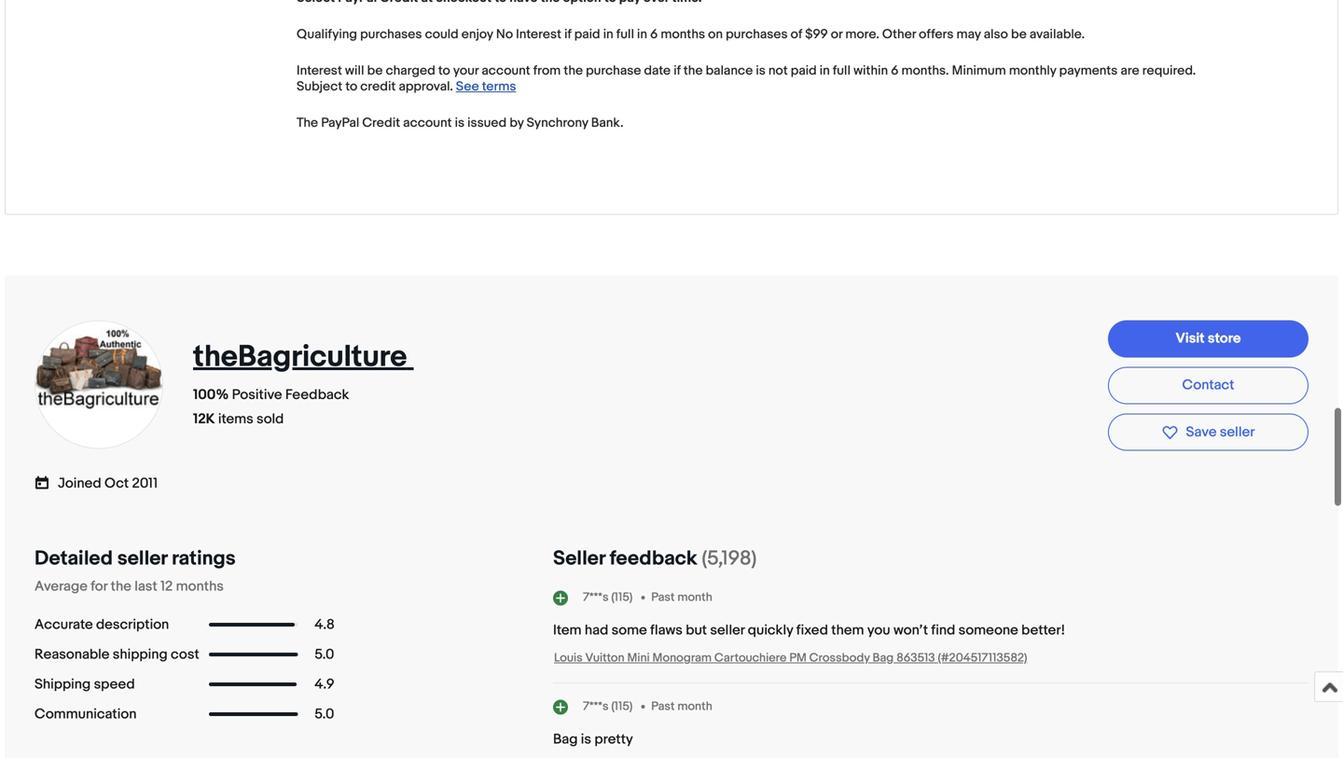 Task type: vqa. For each thing, say whether or not it's contained in the screenshot.
be within the Interest will be charged to your account from the purchase date if the balance is not paid in full within 6 months. Minimum monthly payments are required. Subject to credit approval.
yes



Task type: describe. For each thing, give the bounding box(es) containing it.
be inside interest will be charged to your account from the purchase date if the balance is not paid in full within 6 months. minimum monthly payments are required. subject to credit approval.
[[367, 63, 383, 79]]

2 purchases from the left
[[726, 26, 788, 42]]

won't
[[894, 622, 928, 639]]

some
[[612, 622, 647, 639]]

12
[[160, 578, 173, 595]]

louis
[[554, 651, 583, 665]]

of
[[791, 26, 802, 42]]

no
[[496, 26, 513, 42]]

reasonable shipping cost
[[35, 646, 199, 663]]

seller for save
[[1220, 424, 1255, 441]]

4.8
[[315, 616, 335, 633]]

detailed seller ratings
[[35, 546, 236, 571]]

had
[[585, 622, 608, 639]]

but
[[686, 622, 707, 639]]

vuitton
[[585, 651, 625, 665]]

past for pretty
[[651, 700, 675, 714]]

0 vertical spatial interest
[[516, 26, 562, 42]]

0 horizontal spatial to
[[345, 79, 357, 94]]

past month for pretty
[[651, 700, 712, 714]]

will
[[345, 63, 364, 79]]

seller
[[553, 546, 605, 571]]

past for some
[[651, 591, 675, 605]]

6 inside interest will be charged to your account from the purchase date if the balance is not paid in full within 6 months. minimum monthly payments are required. subject to credit approval.
[[891, 63, 899, 79]]

if inside interest will be charged to your account from the purchase date if the balance is not paid in full within 6 months. minimum monthly payments are required. subject to credit approval.
[[674, 63, 681, 79]]

100%
[[193, 387, 229, 403]]

item had some flaws but seller quickly fixed them you won't find someone better!
[[553, 622, 1065, 639]]

see
[[456, 79, 479, 94]]

feedback
[[285, 387, 349, 403]]

for
[[91, 578, 108, 595]]

required.
[[1142, 63, 1196, 79]]

2011
[[132, 475, 158, 492]]

the paypal credit account is issued by synchrony bank.
[[297, 115, 624, 131]]

last
[[135, 578, 157, 595]]

paypal
[[321, 115, 359, 131]]

them
[[831, 622, 864, 639]]

louis vuitton mini monogram cartouchiere pm crossbody bag 863513 (#204517113582) link
[[554, 651, 1027, 665]]

past month for some
[[651, 591, 712, 605]]

1 horizontal spatial be
[[1011, 26, 1027, 42]]

detailed
[[35, 546, 113, 571]]

2 horizontal spatial the
[[684, 63, 703, 79]]

qualifying
[[297, 26, 357, 42]]

(115) for some
[[611, 591, 633, 605]]

0 horizontal spatial if
[[564, 26, 571, 42]]

payments
[[1059, 63, 1118, 79]]

text__icon wrapper image
[[35, 474, 58, 490]]

average for the last 12 months
[[35, 578, 224, 595]]

louis vuitton mini monogram cartouchiere pm crossbody bag 863513 (#204517113582)
[[554, 651, 1027, 665]]

thebagriculture
[[193, 339, 407, 375]]

terms
[[482, 79, 516, 94]]

speed
[[94, 676, 135, 693]]

visit store link
[[1108, 320, 1309, 358]]

the
[[297, 115, 318, 131]]

from
[[533, 63, 561, 79]]

joined oct 2011
[[58, 475, 158, 492]]

month for pretty
[[677, 700, 712, 714]]

bag is pretty
[[553, 731, 633, 748]]

0 horizontal spatial is
[[455, 115, 465, 131]]

thebagriculture link
[[193, 339, 414, 375]]

subject
[[297, 79, 343, 94]]

positive
[[232, 387, 282, 403]]

may
[[957, 26, 981, 42]]

feedback
[[610, 546, 697, 571]]

visit
[[1176, 330, 1205, 347]]

0 vertical spatial bag
[[873, 651, 894, 665]]

(#204517113582)
[[938, 651, 1027, 665]]

1 purchases from the left
[[360, 26, 422, 42]]

thebagriculture image
[[34, 319, 164, 450]]

1 horizontal spatial to
[[438, 63, 450, 79]]

4.9
[[315, 676, 334, 693]]

5.0 for reasonable shipping cost
[[315, 646, 334, 663]]

by
[[510, 115, 524, 131]]

reasonable
[[35, 646, 110, 663]]

$99
[[805, 26, 828, 42]]

save seller button
[[1108, 413, 1309, 451]]

in inside interest will be charged to your account from the purchase date if the balance is not paid in full within 6 months. minimum monthly payments are required. subject to credit approval.
[[820, 63, 830, 79]]

not
[[768, 63, 788, 79]]

credit
[[360, 79, 396, 94]]

shipping speed
[[35, 676, 135, 693]]

crossbody
[[809, 651, 870, 665]]

save seller
[[1186, 424, 1255, 441]]

date
[[644, 63, 671, 79]]

are
[[1121, 63, 1140, 79]]

0 horizontal spatial the
[[111, 578, 131, 595]]

863513
[[896, 651, 935, 665]]



Task type: locate. For each thing, give the bounding box(es) containing it.
interest inside interest will be charged to your account from the purchase date if the balance is not paid in full within 6 months. minimum monthly payments are required. subject to credit approval.
[[297, 63, 342, 79]]

seller feedback (5,198)
[[553, 546, 757, 571]]

2 past from the top
[[651, 700, 675, 714]]

0 vertical spatial if
[[564, 26, 571, 42]]

seller inside 'button'
[[1220, 424, 1255, 441]]

bag down you
[[873, 651, 894, 665]]

month up but
[[677, 591, 712, 605]]

1 vertical spatial interest
[[297, 63, 342, 79]]

(115) for pretty
[[611, 700, 633, 714]]

month
[[677, 591, 712, 605], [677, 700, 712, 714]]

7***s (115) for pretty
[[583, 700, 633, 714]]

2 5.0 from the top
[[315, 706, 334, 723]]

1 vertical spatial 5.0
[[315, 706, 334, 723]]

0 horizontal spatial 6
[[650, 26, 658, 42]]

contact
[[1182, 377, 1234, 393]]

the
[[564, 63, 583, 79], [684, 63, 703, 79], [111, 578, 131, 595]]

items
[[218, 411, 253, 428]]

7***s (115)
[[583, 591, 633, 605], [583, 700, 633, 714]]

7***s
[[583, 591, 609, 605], [583, 700, 609, 714]]

charged
[[386, 63, 435, 79]]

seller
[[1220, 424, 1255, 441], [117, 546, 167, 571], [710, 622, 745, 639]]

seller up the last on the bottom left of page
[[117, 546, 167, 571]]

ratings
[[172, 546, 236, 571]]

0 vertical spatial paid
[[574, 26, 600, 42]]

1 horizontal spatial account
[[482, 63, 530, 79]]

sold
[[257, 411, 284, 428]]

1 horizontal spatial bag
[[873, 651, 894, 665]]

seller right save
[[1220, 424, 1255, 441]]

seller right but
[[710, 622, 745, 639]]

1 month from the top
[[677, 591, 712, 605]]

is inside interest will be charged to your account from the purchase date if the balance is not paid in full within 6 months. minimum monthly payments are required. subject to credit approval.
[[756, 63, 766, 79]]

2 horizontal spatial in
[[820, 63, 830, 79]]

5.0 down 4.9
[[315, 706, 334, 723]]

full left within
[[833, 63, 851, 79]]

past month up but
[[651, 591, 712, 605]]

2 horizontal spatial is
[[756, 63, 766, 79]]

account inside interest will be charged to your account from the purchase date if the balance is not paid in full within 6 months. minimum monthly payments are required. subject to credit approval.
[[482, 63, 530, 79]]

1 horizontal spatial purchases
[[726, 26, 788, 42]]

1 7***s from the top
[[583, 591, 609, 605]]

2 7***s from the top
[[583, 700, 609, 714]]

is left issued
[[455, 115, 465, 131]]

1 horizontal spatial the
[[564, 63, 583, 79]]

cartouchiere
[[714, 651, 787, 665]]

2 vertical spatial is
[[581, 731, 591, 748]]

balance
[[706, 63, 753, 79]]

1 vertical spatial paid
[[791, 63, 817, 79]]

see terms link
[[456, 79, 516, 94]]

1 vertical spatial be
[[367, 63, 383, 79]]

be right will
[[367, 63, 383, 79]]

could
[[425, 26, 459, 42]]

7***s for had
[[583, 591, 609, 605]]

fixed
[[796, 622, 828, 639]]

account down no
[[482, 63, 530, 79]]

average
[[35, 578, 88, 595]]

pretty
[[595, 731, 633, 748]]

1 horizontal spatial months
[[661, 26, 705, 42]]

past month down monogram
[[651, 700, 712, 714]]

1 (115) from the top
[[611, 591, 633, 605]]

other
[[882, 26, 916, 42]]

1 vertical spatial bag
[[553, 731, 578, 748]]

see terms
[[456, 79, 516, 94]]

0 horizontal spatial interest
[[297, 63, 342, 79]]

2 7***s (115) from the top
[[583, 700, 633, 714]]

interest right no
[[516, 26, 562, 42]]

6
[[650, 26, 658, 42], [891, 63, 899, 79]]

0 vertical spatial 6
[[650, 26, 658, 42]]

1 vertical spatial past month
[[651, 700, 712, 714]]

monogram
[[652, 651, 712, 665]]

purchases
[[360, 26, 422, 42], [726, 26, 788, 42]]

0 vertical spatial 7***s (115)
[[583, 591, 633, 605]]

more.
[[845, 26, 879, 42]]

1 horizontal spatial in
[[637, 26, 647, 42]]

quickly
[[748, 622, 793, 639]]

1 5.0 from the top
[[315, 646, 334, 663]]

issued
[[467, 115, 507, 131]]

1 horizontal spatial seller
[[710, 622, 745, 639]]

paid right not
[[791, 63, 817, 79]]

0 vertical spatial be
[[1011, 26, 1027, 42]]

full
[[616, 26, 634, 42], [833, 63, 851, 79]]

0 vertical spatial past
[[651, 591, 675, 605]]

1 vertical spatial month
[[677, 700, 712, 714]]

0 vertical spatial month
[[677, 591, 712, 605]]

2 horizontal spatial seller
[[1220, 424, 1255, 441]]

0 vertical spatial past month
[[651, 591, 712, 605]]

to left credit
[[345, 79, 357, 94]]

0 vertical spatial 5.0
[[315, 646, 334, 663]]

flaws
[[650, 622, 683, 639]]

enjoy
[[462, 26, 493, 42]]

0 horizontal spatial months
[[176, 578, 224, 595]]

2 month from the top
[[677, 700, 712, 714]]

0 horizontal spatial purchases
[[360, 26, 422, 42]]

0 vertical spatial months
[[661, 26, 705, 42]]

0 horizontal spatial full
[[616, 26, 634, 42]]

0 horizontal spatial paid
[[574, 26, 600, 42]]

1 vertical spatial months
[[176, 578, 224, 595]]

0 vertical spatial 7***s
[[583, 591, 609, 605]]

1 horizontal spatial interest
[[516, 26, 562, 42]]

in up purchase
[[603, 26, 613, 42]]

credit
[[362, 115, 400, 131]]

1 vertical spatial is
[[455, 115, 465, 131]]

100% positive feedback 12k items sold
[[193, 387, 349, 428]]

bag left pretty
[[553, 731, 578, 748]]

the right from
[[564, 63, 583, 79]]

1 vertical spatial seller
[[117, 546, 167, 571]]

2 vertical spatial seller
[[710, 622, 745, 639]]

1 vertical spatial (115)
[[611, 700, 633, 714]]

offers
[[919, 26, 954, 42]]

oct
[[104, 475, 129, 492]]

(115) up 'some'
[[611, 591, 633, 605]]

account
[[482, 63, 530, 79], [403, 115, 452, 131]]

1 horizontal spatial paid
[[791, 63, 817, 79]]

5.0 up 4.9
[[315, 646, 334, 663]]

1 vertical spatial 7***s
[[583, 700, 609, 714]]

communication
[[35, 706, 137, 723]]

paid inside interest will be charged to your account from the purchase date if the balance is not paid in full within 6 months. minimum monthly payments are required. subject to credit approval.
[[791, 63, 817, 79]]

0 horizontal spatial bag
[[553, 731, 578, 748]]

visit store
[[1176, 330, 1241, 347]]

find
[[931, 622, 955, 639]]

your
[[453, 63, 479, 79]]

qualifying purchases could enjoy no interest if paid in full in 6 months on purchases of $99 or more. other offers may also be available.
[[297, 26, 1085, 42]]

7***s for is
[[583, 700, 609, 714]]

purchases left of
[[726, 26, 788, 42]]

seller for detailed
[[117, 546, 167, 571]]

1 horizontal spatial if
[[674, 63, 681, 79]]

approval.
[[399, 79, 453, 94]]

month for some
[[677, 591, 712, 605]]

1 7***s (115) from the top
[[583, 591, 633, 605]]

7***s (115) up had
[[583, 591, 633, 605]]

purchases up charged
[[360, 26, 422, 42]]

shipping
[[113, 646, 168, 663]]

1 vertical spatial 6
[[891, 63, 899, 79]]

within
[[854, 63, 888, 79]]

1 horizontal spatial 6
[[891, 63, 899, 79]]

the right for
[[111, 578, 131, 595]]

1 horizontal spatial full
[[833, 63, 851, 79]]

joined
[[58, 475, 101, 492]]

is left not
[[756, 63, 766, 79]]

available.
[[1030, 26, 1085, 42]]

0 vertical spatial full
[[616, 26, 634, 42]]

1 past month from the top
[[651, 591, 712, 605]]

paid up purchase
[[574, 26, 600, 42]]

accurate
[[35, 616, 93, 633]]

item
[[553, 622, 582, 639]]

accurate description
[[35, 616, 169, 633]]

full up purchase
[[616, 26, 634, 42]]

or
[[831, 26, 843, 42]]

5.0 for communication
[[315, 706, 334, 723]]

if right date
[[674, 63, 681, 79]]

month down monogram
[[677, 700, 712, 714]]

0 horizontal spatial be
[[367, 63, 383, 79]]

0 vertical spatial (115)
[[611, 591, 633, 605]]

(115) up pretty
[[611, 700, 633, 714]]

0 vertical spatial seller
[[1220, 424, 1255, 441]]

2 (115) from the top
[[611, 700, 633, 714]]

shipping
[[35, 676, 91, 693]]

0 horizontal spatial seller
[[117, 546, 167, 571]]

also
[[984, 26, 1008, 42]]

to left your at top
[[438, 63, 450, 79]]

monthly
[[1009, 63, 1056, 79]]

12k
[[193, 411, 215, 428]]

1 vertical spatial 7***s (115)
[[583, 700, 633, 714]]

past
[[651, 591, 675, 605], [651, 700, 675, 714]]

7***s up bag is pretty at the left bottom of page
[[583, 700, 609, 714]]

0 horizontal spatial account
[[403, 115, 452, 131]]

7***s up had
[[583, 591, 609, 605]]

cost
[[171, 646, 199, 663]]

interest
[[516, 26, 562, 42], [297, 63, 342, 79]]

you
[[867, 622, 890, 639]]

(5,198)
[[702, 546, 757, 571]]

1 horizontal spatial is
[[581, 731, 591, 748]]

months.
[[902, 63, 949, 79]]

be right "also"
[[1011, 26, 1027, 42]]

2 past month from the top
[[651, 700, 712, 714]]

past down monogram
[[651, 700, 675, 714]]

1 vertical spatial if
[[674, 63, 681, 79]]

past up flaws
[[651, 591, 675, 605]]

0 vertical spatial account
[[482, 63, 530, 79]]

contact link
[[1108, 367, 1309, 404]]

0 horizontal spatial in
[[603, 26, 613, 42]]

months left on
[[661, 26, 705, 42]]

1 past from the top
[[651, 591, 675, 605]]

description
[[96, 616, 169, 633]]

to
[[438, 63, 450, 79], [345, 79, 357, 94]]

1 vertical spatial account
[[403, 115, 452, 131]]

1 vertical spatial past
[[651, 700, 675, 714]]

1 vertical spatial full
[[833, 63, 851, 79]]

months down 'ratings'
[[176, 578, 224, 595]]

interest left will
[[297, 63, 342, 79]]

is
[[756, 63, 766, 79], [455, 115, 465, 131], [581, 731, 591, 748]]

the right date
[[684, 63, 703, 79]]

6 up date
[[650, 26, 658, 42]]

account down approval.
[[403, 115, 452, 131]]

synchrony
[[527, 115, 588, 131]]

if right no
[[564, 26, 571, 42]]

on
[[708, 26, 723, 42]]

7***s (115) for some
[[583, 591, 633, 605]]

full inside interest will be charged to your account from the purchase date if the balance is not paid in full within 6 months. minimum monthly payments are required. subject to credit approval.
[[833, 63, 851, 79]]

pm
[[789, 651, 807, 665]]

someone
[[959, 622, 1018, 639]]

is left pretty
[[581, 731, 591, 748]]

6 right within
[[891, 63, 899, 79]]

in down $99
[[820, 63, 830, 79]]

7***s (115) up pretty
[[583, 700, 633, 714]]

store
[[1208, 330, 1241, 347]]

in up date
[[637, 26, 647, 42]]

0 vertical spatial is
[[756, 63, 766, 79]]



